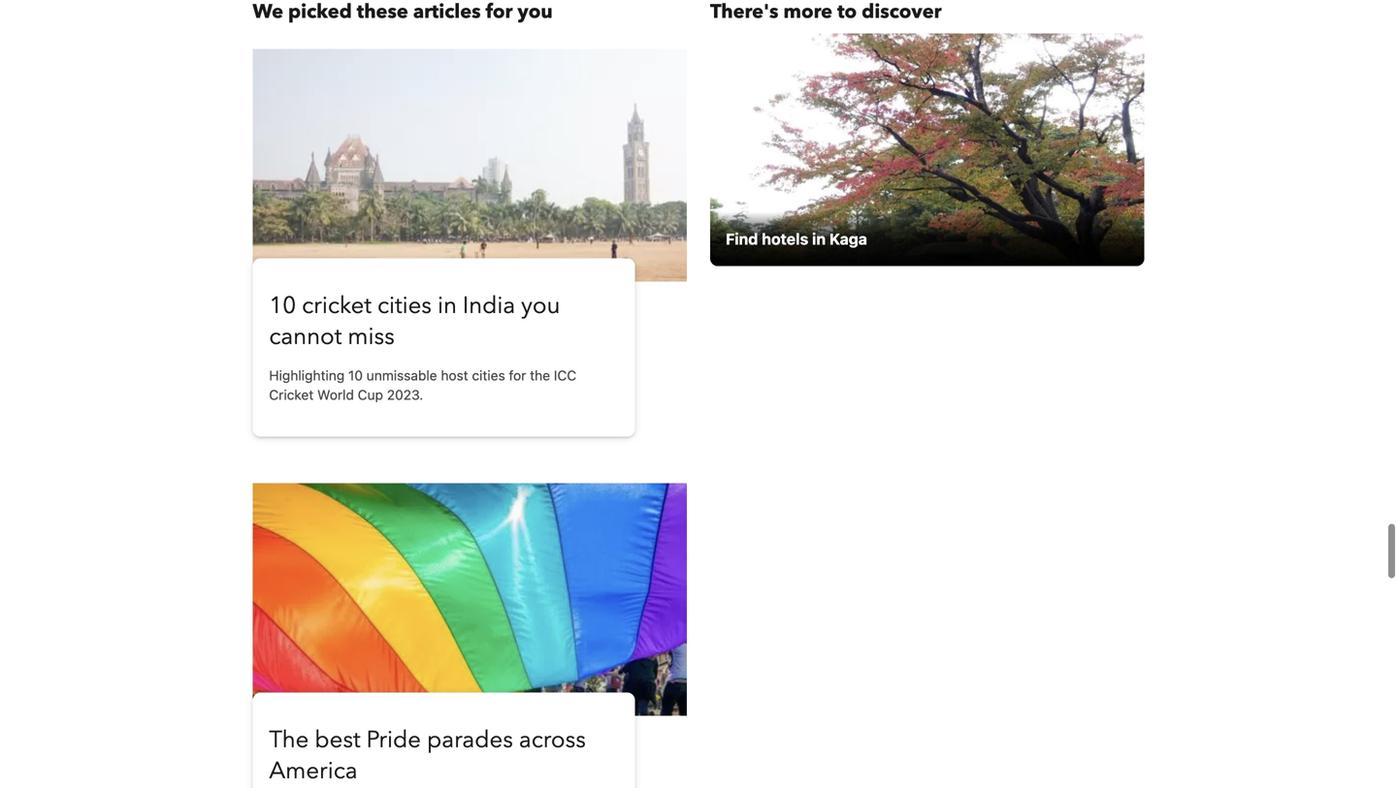 Task type: describe. For each thing, give the bounding box(es) containing it.
the
[[530, 368, 550, 384]]

you
[[521, 290, 560, 322]]

parades
[[427, 725, 513, 757]]

10 cricket cities in india you cannot miss link
[[269, 290, 618, 353]]

cannot
[[269, 321, 342, 353]]

find hotels in kaga link
[[710, 34, 1145, 267]]

unmissable
[[367, 368, 437, 384]]

cricket
[[302, 290, 372, 322]]

in inside find hotels in kaga link
[[812, 230, 826, 249]]

cities inside 10 cricket cities in india you cannot miss
[[377, 290, 432, 322]]

hotels
[[762, 230, 809, 249]]



Task type: locate. For each thing, give the bounding box(es) containing it.
america
[[269, 756, 358, 788]]

for
[[509, 368, 526, 384]]

miss
[[348, 321, 395, 353]]

host
[[441, 368, 468, 384]]

0 vertical spatial cities
[[377, 290, 432, 322]]

1 horizontal spatial in
[[812, 230, 826, 249]]

10
[[269, 290, 296, 322], [348, 368, 363, 384]]

0 horizontal spatial cities
[[377, 290, 432, 322]]

cities inside highlighting 10 unmissable host cities for the icc cricket world cup 2023.
[[472, 368, 505, 384]]

cities right cricket
[[377, 290, 432, 322]]

10 up "cup"
[[348, 368, 363, 384]]

cities
[[377, 290, 432, 322], [472, 368, 505, 384]]

in
[[812, 230, 826, 249], [438, 290, 457, 322]]

pride
[[366, 725, 421, 757]]

10 inside 10 cricket cities in india you cannot miss
[[269, 290, 296, 322]]

the best pride parades across america
[[269, 725, 586, 788]]

india
[[463, 290, 515, 322]]

kaga
[[830, 230, 867, 249]]

cricket
[[269, 387, 314, 403]]

0 vertical spatial 10
[[269, 290, 296, 322]]

10 cricket cities in india you cannot miss
[[269, 290, 560, 353]]

highlighting
[[269, 368, 345, 384]]

0 vertical spatial in
[[812, 230, 826, 249]]

highlighting 10 unmissable host cities for the icc cricket world cup 2023.
[[269, 368, 577, 403]]

0 horizontal spatial 10
[[269, 290, 296, 322]]

1 vertical spatial in
[[438, 290, 457, 322]]

1 vertical spatial 10
[[348, 368, 363, 384]]

cities left the for
[[472, 368, 505, 384]]

find
[[726, 230, 758, 249]]

1 horizontal spatial cities
[[472, 368, 505, 384]]

in inside 10 cricket cities in india you cannot miss
[[438, 290, 457, 322]]

cup
[[358, 387, 383, 403]]

1 vertical spatial cities
[[472, 368, 505, 384]]

the
[[269, 725, 309, 757]]

0 horizontal spatial in
[[438, 290, 457, 322]]

in left kaga
[[812, 230, 826, 249]]

world
[[317, 387, 354, 403]]

1 horizontal spatial 10
[[348, 368, 363, 384]]

2023.
[[387, 387, 423, 403]]

10 inside highlighting 10 unmissable host cities for the icc cricket world cup 2023.
[[348, 368, 363, 384]]

across
[[519, 725, 586, 757]]

in left the india
[[438, 290, 457, 322]]

best
[[315, 725, 361, 757]]

icc
[[554, 368, 577, 384]]

find hotels in kaga
[[726, 230, 867, 249]]

the best pride parades across america link
[[269, 725, 618, 788]]

10 left cricket
[[269, 290, 296, 322]]



Task type: vqa. For each thing, say whether or not it's contained in the screenshot.
relaxing
no



